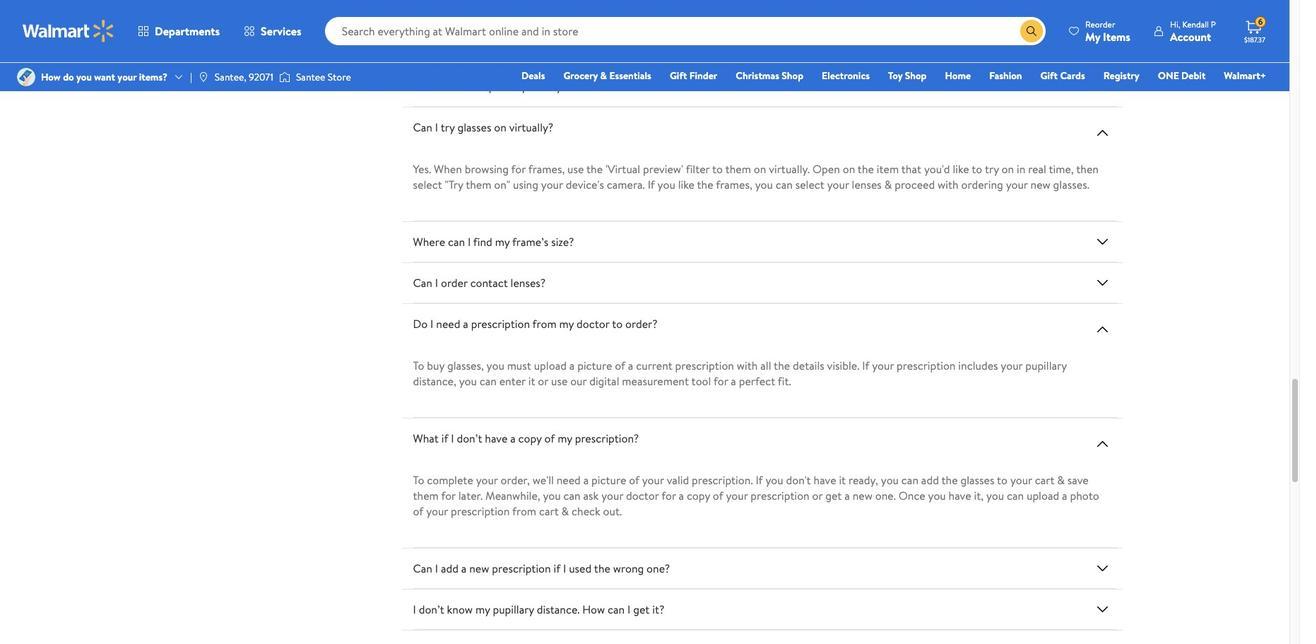 Task type: locate. For each thing, give the bounding box(es) containing it.
my left prescription?
[[558, 430, 573, 446]]

my right find
[[495, 234, 510, 249]]

the right the used
[[594, 560, 611, 576]]

&
[[601, 69, 607, 83], [885, 177, 892, 192], [1058, 472, 1065, 488], [562, 503, 569, 519]]

browsing
[[465, 161, 509, 177]]

items?
[[139, 70, 168, 84]]

use left 'virtual
[[568, 161, 584, 177]]

1 horizontal spatial get
[[826, 488, 842, 503]]

picture up the out.
[[592, 472, 627, 488]]

select
[[413, 177, 442, 192], [796, 177, 825, 192]]

frames,
[[529, 161, 565, 177], [716, 177, 753, 192]]

can for can i order contact lenses?
[[413, 275, 433, 290]]

with inside to buy glasses, you must upload a picture of a current prescription with all the details visible.    if your prescription includes your pupillary distance, you can enter it or use our digital measurement tool for a perfect fit.
[[737, 357, 758, 373]]

your left lenses
[[828, 177, 850, 192]]

them left "later."
[[413, 488, 439, 503]]

you left open
[[756, 177, 773, 192]]

try up the when
[[441, 119, 455, 135]]

i don't know my pupillary distance. how can i get it?
[[413, 601, 665, 617]]

0 horizontal spatial have
[[485, 430, 508, 446]]

0 horizontal spatial them
[[413, 488, 439, 503]]

of up we'll
[[545, 430, 555, 446]]

how down walmart image
[[41, 70, 61, 84]]

complete
[[427, 472, 474, 488]]

glasses right once
[[961, 472, 995, 488]]

for
[[512, 161, 526, 177], [714, 373, 729, 389], [441, 488, 456, 503], [662, 488, 676, 503]]

1 vertical spatial from
[[513, 503, 537, 519]]

1 horizontal spatial shop
[[905, 69, 927, 83]]

0 vertical spatial cart
[[1036, 472, 1055, 488]]

1 horizontal spatial do
[[439, 78, 451, 94]]

0 vertical spatial new
[[1031, 177, 1051, 192]]

to for to buy glasses, you must upload a picture of a current prescription with all the details visible.    if your prescription includes your pupillary distance, you can enter it or use our digital measurement tool for a perfect fit.
[[413, 357, 425, 373]]

shop for toy shop
[[905, 69, 927, 83]]

1 shop from the left
[[782, 69, 804, 83]]

0 horizontal spatial cart
[[539, 503, 559, 519]]

item
[[877, 161, 899, 177]]

add inside to complete your order, we'll need a picture of your valid prescription. if you don't have it ready, you can add the glasses to your cart & save them for later.   meanwhile, you can ask your doctor for a copy of your prescription or get a new one. once you have it, you can upload a photo of your prescription from cart & check out.
[[922, 472, 940, 488]]

how do i order prescription eyewear online? image
[[1095, 78, 1112, 94]]

don't left know on the bottom left of the page
[[419, 601, 445, 617]]

frames, right the 'filter'
[[716, 177, 753, 192]]

open
[[813, 161, 841, 177]]

like right camera.
[[678, 177, 695, 192]]

home
[[946, 69, 972, 83]]

0 vertical spatial pupillary
[[1026, 357, 1067, 373]]

you right ready,
[[881, 472, 899, 488]]

hi, kendall p account
[[1171, 18, 1217, 44]]

1 can from the top
[[413, 119, 433, 135]]

to inside to buy glasses, you must upload a picture of a current prescription with all the details visible.    if your prescription includes your pupillary distance, you can enter it or use our digital measurement tool for a perfect fit.
[[413, 357, 425, 373]]

1 horizontal spatial glasses
[[961, 472, 995, 488]]

0 vertical spatial doctor
[[577, 316, 610, 331]]

0 vertical spatial or
[[538, 373, 549, 389]]

0 vertical spatial upload
[[534, 357, 567, 373]]

 image
[[198, 71, 209, 83]]

if right camera.
[[648, 177, 655, 192]]

new up know on the bottom left of the page
[[470, 560, 490, 576]]

can i try glasses on virtually? image
[[1095, 124, 1112, 141]]

one?
[[647, 560, 670, 576]]

can left enter
[[480, 373, 497, 389]]

0 horizontal spatial doctor
[[577, 316, 610, 331]]

don't right what in the left of the page
[[457, 430, 483, 446]]

0 horizontal spatial it
[[529, 373, 536, 389]]

1 horizontal spatial like
[[953, 161, 970, 177]]

add
[[922, 472, 940, 488], [441, 560, 459, 576]]

2 horizontal spatial how
[[583, 601, 605, 617]]

have up order,
[[485, 430, 508, 446]]

it inside to buy glasses, you must upload a picture of a current prescription with all the details visible.    if your prescription includes your pupillary distance, you can enter it or use our digital measurement tool for a perfect fit.
[[529, 373, 536, 389]]

0 horizontal spatial gift
[[670, 69, 687, 83]]

do
[[63, 70, 74, 84], [439, 78, 451, 94]]

gift for gift cards
[[1041, 69, 1058, 83]]

1 horizontal spatial upload
[[1027, 488, 1060, 503]]

 image right 92071
[[279, 70, 291, 84]]

1 horizontal spatial with
[[938, 177, 959, 192]]

0 horizontal spatial don't
[[419, 601, 445, 617]]

0 horizontal spatial if
[[648, 177, 655, 192]]

camera.
[[607, 177, 645, 192]]

1 vertical spatial need
[[557, 472, 581, 488]]

ask
[[584, 488, 599, 503]]

copy
[[519, 430, 542, 446], [687, 488, 711, 503]]

2 gift from the left
[[1041, 69, 1058, 83]]

1 horizontal spatial if
[[756, 472, 763, 488]]

0 horizontal spatial shop
[[782, 69, 804, 83]]

try
[[441, 119, 455, 135], [985, 161, 1000, 177]]

2 vertical spatial if
[[756, 472, 763, 488]]

get
[[826, 488, 842, 503], [634, 601, 650, 617]]

want
[[94, 70, 115, 84]]

need inside to complete your order, we'll need a picture of your valid prescription. if you don't have it ready, you can add the glasses to your cart & save them for later.   meanwhile, you can ask your doctor for a copy of your prescription or get a new one. once you have it, you can upload a photo of your prescription from cart & check out.
[[557, 472, 581, 488]]

1 vertical spatial cart
[[539, 503, 559, 519]]

your down complete
[[426, 503, 448, 519]]

to
[[413, 357, 425, 373], [413, 472, 425, 488]]

0 vertical spatial with
[[938, 177, 959, 192]]

& left save
[[1058, 472, 1065, 488]]

glasses inside to complete your order, we'll need a picture of your valid prescription. if you don't have it ready, you can add the glasses to your cart & save them for later.   meanwhile, you can ask your doctor for a copy of your prescription or get a new one. once you have it, you can upload a photo of your prescription from cart & check out.
[[961, 472, 995, 488]]

Search search field
[[325, 17, 1046, 45]]

0 vertical spatial to
[[413, 357, 425, 373]]

the inside to buy glasses, you must upload a picture of a current prescription with all the details visible.    if your prescription includes your pupillary distance, you can enter it or use our digital measurement tool for a perfect fit.
[[774, 357, 791, 373]]

2 to from the top
[[413, 472, 425, 488]]

if inside to buy glasses, you must upload a picture of a current prescription with all the details visible.    if your prescription includes your pupillary distance, you can enter it or use our digital measurement tool for a perfect fit.
[[863, 357, 870, 373]]

registry link
[[1098, 68, 1147, 83]]

1 horizontal spatial pupillary
[[1026, 357, 1067, 373]]

try inside yes. when browsing for frames, use the 'virtual preview' filter to them on virtually.  open on the item that you'd like to try on in real time, then select "try them on" using your device's camera.  if you like the frames, you can select your lenses & proceed with ordering your new glasses.
[[985, 161, 1000, 177]]

2 horizontal spatial if
[[863, 357, 870, 373]]

1 vertical spatial pupillary
[[493, 601, 534, 617]]

pupillary left distance.
[[493, 601, 534, 617]]

0 horizontal spatial copy
[[519, 430, 542, 446]]

glasses,
[[447, 357, 484, 373]]

the left item
[[858, 161, 875, 177]]

& inside grocery & essentials link
[[601, 69, 607, 83]]

0 vertical spatial copy
[[519, 430, 542, 446]]

the right all
[[774, 357, 791, 373]]

fashion
[[990, 69, 1023, 83]]

1 vertical spatial it
[[839, 472, 846, 488]]

frame's
[[512, 234, 549, 249]]

1 horizontal spatial need
[[557, 472, 581, 488]]

2 can from the top
[[413, 275, 433, 290]]

how for how do you want your items?
[[41, 70, 61, 84]]

services button
[[232, 14, 314, 48]]

1 horizontal spatial how
[[413, 78, 436, 94]]

new left one.
[[853, 488, 873, 503]]

fit.
[[778, 373, 792, 389]]

check
[[572, 503, 601, 519]]

1 horizontal spatial select
[[796, 177, 825, 192]]

1 vertical spatial picture
[[592, 472, 627, 488]]

grocery & essentials
[[564, 69, 652, 83]]

0 horizontal spatial try
[[441, 119, 455, 135]]

you right once
[[929, 488, 946, 503]]

like right you'd
[[953, 161, 970, 177]]

2 shop from the left
[[905, 69, 927, 83]]

finder
[[690, 69, 718, 83]]

0 vertical spatial can
[[413, 119, 433, 135]]

92071
[[249, 70, 274, 84]]

or right don't
[[813, 488, 823, 503]]

can left open
[[776, 177, 793, 192]]

of
[[615, 357, 626, 373], [545, 430, 555, 446], [629, 472, 640, 488], [713, 488, 724, 503], [413, 503, 424, 519]]

walmart+
[[1225, 69, 1267, 83]]

cards
[[1061, 69, 1086, 83]]

on
[[494, 119, 507, 135], [754, 161, 767, 177], [843, 161, 856, 177], [1002, 161, 1015, 177]]

find
[[474, 234, 493, 249]]

glasses up browsing at top
[[458, 119, 492, 135]]

it left ready,
[[839, 472, 846, 488]]

try left in
[[985, 161, 1000, 177]]

|
[[190, 70, 192, 84]]

upload left save
[[1027, 488, 1060, 503]]

1 vertical spatial if
[[554, 560, 561, 576]]

do for you
[[63, 70, 74, 84]]

1 vertical spatial new
[[853, 488, 873, 503]]

& right grocery at left top
[[601, 69, 607, 83]]

 image down walmart image
[[17, 68, 35, 86]]

it,
[[975, 488, 984, 503]]

you'd
[[925, 161, 951, 177]]

Walmart Site-Wide search field
[[325, 17, 1046, 45]]

"try
[[445, 177, 463, 192]]

need right we'll
[[557, 472, 581, 488]]

photo
[[1071, 488, 1100, 503]]

if right 'prescription.'
[[756, 472, 763, 488]]

0 vertical spatial if
[[648, 177, 655, 192]]

must
[[507, 357, 532, 373]]

proceed
[[895, 177, 936, 192]]

1 select from the left
[[413, 177, 442, 192]]

0 horizontal spatial or
[[538, 373, 549, 389]]

0 vertical spatial order
[[460, 78, 486, 94]]

a left photo
[[1063, 488, 1068, 503]]

0 vertical spatial use
[[568, 161, 584, 177]]

0 horizontal spatial  image
[[17, 68, 35, 86]]

1 vertical spatial get
[[634, 601, 650, 617]]

do for i
[[439, 78, 451, 94]]

if
[[442, 430, 449, 446], [554, 560, 561, 576]]

1 gift from the left
[[670, 69, 687, 83]]

can i order contact lenses? image
[[1095, 274, 1112, 291]]

do left want
[[63, 70, 74, 84]]

of right the valid
[[713, 488, 724, 503]]

0 horizontal spatial select
[[413, 177, 442, 192]]

select left lenses
[[796, 177, 825, 192]]

one
[[1159, 69, 1180, 83]]

1 horizontal spatial it
[[839, 472, 846, 488]]

services
[[261, 23, 302, 39]]

them right the 'filter'
[[726, 161, 751, 177]]

3 can from the top
[[413, 560, 433, 576]]

registry
[[1104, 69, 1140, 83]]

essentials
[[610, 69, 652, 83]]

later.
[[459, 488, 483, 503]]

of left the valid
[[629, 472, 640, 488]]

for right on"
[[512, 161, 526, 177]]

1 vertical spatial add
[[441, 560, 459, 576]]

 image for santee store
[[279, 70, 291, 84]]

2 horizontal spatial new
[[1031, 177, 1051, 192]]

1 horizontal spatial have
[[814, 472, 837, 488]]

0 horizontal spatial add
[[441, 560, 459, 576]]

1 vertical spatial use
[[551, 373, 568, 389]]

includes
[[959, 357, 999, 373]]

what if i don't have a copy of my prescription? image
[[1095, 435, 1112, 452]]

grocery & essentials link
[[557, 68, 658, 83]]

items
[[1104, 29, 1131, 44]]

upload right must
[[534, 357, 567, 373]]

when
[[434, 161, 462, 177]]

it?
[[653, 601, 665, 617]]

pupillary inside to buy glasses, you must upload a picture of a current prescription with all the details visible.    if your prescription includes your pupillary distance, you can enter it or use our digital measurement tool for a perfect fit.
[[1026, 357, 1067, 373]]

with left all
[[737, 357, 758, 373]]

1 vertical spatial don't
[[419, 601, 445, 617]]

your right the includes
[[1001, 357, 1023, 373]]

how right distance.
[[583, 601, 605, 617]]

do i need a prescription from my doctor to order?
[[413, 316, 658, 331]]

picture inside to complete your order, we'll need a picture of your valid prescription. if you don't have it ready, you can add the glasses to your cart & save them for later.   meanwhile, you can ask your doctor for a copy of your prescription or get a new one. once you have it, you can upload a photo of your prescription from cart & check out.
[[592, 472, 627, 488]]

0 horizontal spatial upload
[[534, 357, 567, 373]]

on left in
[[1002, 161, 1015, 177]]

time,
[[1049, 161, 1074, 177]]

once
[[899, 488, 926, 503]]

2 vertical spatial can
[[413, 560, 433, 576]]

gift left 'finder'
[[670, 69, 687, 83]]

new
[[1031, 177, 1051, 192], [853, 488, 873, 503], [470, 560, 490, 576]]

1 vertical spatial if
[[863, 357, 870, 373]]

for inside yes. when browsing for frames, use the 'virtual preview' filter to them on virtually.  open on the item that you'd like to try on in real time, then select "try them on" using your device's camera.  if you like the frames, you can select your lenses & proceed with ordering your new glasses.
[[512, 161, 526, 177]]

with right proceed
[[938, 177, 959, 192]]

have right don't
[[814, 472, 837, 488]]

1 vertical spatial or
[[813, 488, 823, 503]]

1 vertical spatial can
[[413, 275, 433, 290]]

my right know on the bottom left of the page
[[476, 601, 490, 617]]

virtually.
[[769, 161, 810, 177]]

1 vertical spatial doctor
[[626, 488, 659, 503]]

0 vertical spatial don't
[[457, 430, 483, 446]]

'virtual
[[606, 161, 641, 177]]

new inside yes. when browsing for frames, use the 'virtual preview' filter to them on virtually.  open on the item that you'd like to try on in real time, then select "try them on" using your device's camera.  if you like the frames, you can select your lenses & proceed with ordering your new glasses.
[[1031, 177, 1051, 192]]

1 vertical spatial glasses
[[961, 472, 995, 488]]

1 horizontal spatial try
[[985, 161, 1000, 177]]

your right the it,
[[1011, 472, 1033, 488]]

0 horizontal spatial how
[[41, 70, 61, 84]]

a left one.
[[845, 488, 850, 503]]

order left contact
[[441, 275, 468, 290]]

if right what in the left of the page
[[442, 430, 449, 446]]

can
[[776, 177, 793, 192], [448, 234, 465, 249], [480, 373, 497, 389], [902, 472, 919, 488], [564, 488, 581, 503], [1007, 488, 1025, 503], [608, 601, 625, 617]]

cart down we'll
[[539, 503, 559, 519]]

electronics
[[822, 69, 870, 83]]

upload
[[534, 357, 567, 373], [1027, 488, 1060, 503]]

0 horizontal spatial with
[[737, 357, 758, 373]]

1 horizontal spatial add
[[922, 472, 940, 488]]

0 vertical spatial picture
[[578, 357, 613, 373]]

picture for need
[[592, 472, 627, 488]]

0 horizontal spatial glasses
[[458, 119, 492, 135]]

1 horizontal spatial cart
[[1036, 472, 1055, 488]]

our
[[571, 373, 587, 389]]

a up know on the bottom left of the page
[[462, 560, 467, 576]]

with inside yes. when browsing for frames, use the 'virtual preview' filter to them on virtually.  open on the item that you'd like to try on in real time, then select "try them on" using your device's camera.  if you like the frames, you can select your lenses & proceed with ordering your new glasses.
[[938, 177, 959, 192]]

1 vertical spatial copy
[[687, 488, 711, 503]]

use left the our
[[551, 373, 568, 389]]

for left "later."
[[441, 488, 456, 503]]

p
[[1212, 18, 1217, 30]]

from down lenses?
[[533, 316, 557, 331]]

ordering
[[962, 177, 1004, 192]]

gift cards
[[1041, 69, 1086, 83]]

0 vertical spatial glasses
[[458, 119, 492, 135]]

to left complete
[[413, 472, 425, 488]]

to inside to complete your order, we'll need a picture of your valid prescription. if you don't have it ready, you can add the glasses to your cart & save them for later.   meanwhile, you can ask your doctor for a copy of your prescription or get a new one. once you have it, you can upload a photo of your prescription from cart & check out.
[[413, 472, 425, 488]]

where can i find my frame's size? image
[[1095, 233, 1112, 250]]

used
[[569, 560, 592, 576]]

from down order,
[[513, 503, 537, 519]]

picture inside to buy glasses, you must upload a picture of a current prescription with all the details visible.    if your prescription includes your pupillary distance, you can enter it or use our digital measurement tool for a perfect fit.
[[578, 357, 613, 373]]

0 horizontal spatial get
[[634, 601, 650, 617]]

a up order,
[[511, 430, 516, 446]]

0 horizontal spatial pupillary
[[493, 601, 534, 617]]

1 horizontal spatial new
[[853, 488, 873, 503]]

shop right toy at the top of the page
[[905, 69, 927, 83]]

& right lenses
[[885, 177, 892, 192]]

to left buy
[[413, 357, 425, 373]]

1 vertical spatial upload
[[1027, 488, 1060, 503]]

save
[[1068, 472, 1089, 488]]

for right tool
[[714, 373, 729, 389]]

1 vertical spatial try
[[985, 161, 1000, 177]]

picture for upload
[[578, 357, 613, 373]]

prescription?
[[575, 430, 639, 446]]

if right 'visible.'
[[863, 357, 870, 373]]

1 horizontal spatial if
[[554, 560, 561, 576]]

if left the used
[[554, 560, 561, 576]]

1 horizontal spatial copy
[[687, 488, 711, 503]]

0 horizontal spatial need
[[436, 316, 461, 331]]

cart
[[1036, 472, 1055, 488], [539, 503, 559, 519]]

can inside to buy glasses, you must upload a picture of a current prescription with all the details visible.    if your prescription includes your pupillary distance, you can enter it or use our digital measurement tool for a perfect fit.
[[480, 373, 497, 389]]

visible.
[[828, 357, 860, 373]]

0 vertical spatial get
[[826, 488, 842, 503]]

it
[[529, 373, 536, 389], [839, 472, 846, 488]]

0 vertical spatial if
[[442, 430, 449, 446]]

of left "later."
[[413, 503, 424, 519]]

digital
[[590, 373, 620, 389]]

electronics link
[[816, 68, 877, 83]]

real
[[1029, 161, 1047, 177]]

i don't know my pupillary distance. how can i get it? image
[[1095, 601, 1112, 618]]

wrong
[[614, 560, 644, 576]]

what
[[413, 430, 439, 446]]

1 vertical spatial to
[[413, 472, 425, 488]]

the right preview'
[[697, 177, 714, 192]]

1 horizontal spatial or
[[813, 488, 823, 503]]

add up know on the bottom left of the page
[[441, 560, 459, 576]]

0 vertical spatial add
[[922, 472, 940, 488]]

doctor right the out.
[[626, 488, 659, 503]]

1 to from the top
[[413, 357, 425, 373]]

new inside to complete your order, we'll need a picture of your valid prescription. if you don't have it ready, you can add the glasses to your cart & save them for later.   meanwhile, you can ask your doctor for a copy of your prescription or get a new one. once you have it, you can upload a photo of your prescription from cart & check out.
[[853, 488, 873, 503]]

0 horizontal spatial new
[[470, 560, 490, 576]]

how for how do i order prescription eyewear online?
[[413, 78, 436, 94]]

 image
[[17, 68, 35, 86], [279, 70, 291, 84]]

gift left cards
[[1041, 69, 1058, 83]]

1 horizontal spatial don't
[[457, 430, 483, 446]]

from
[[533, 316, 557, 331], [513, 503, 537, 519]]

upload inside to buy glasses, you must upload a picture of a current prescription with all the details visible.    if your prescription includes your pupillary distance, you can enter it or use our digital measurement tool for a perfect fit.
[[534, 357, 567, 373]]

have left the it,
[[949, 488, 972, 503]]

0 horizontal spatial if
[[442, 430, 449, 446]]

the
[[587, 161, 603, 177], [858, 161, 875, 177], [697, 177, 714, 192], [774, 357, 791, 373], [942, 472, 958, 488], [594, 560, 611, 576]]



Task type: describe. For each thing, give the bounding box(es) containing it.
a left 'prescription.'
[[679, 488, 684, 503]]

prescription.
[[692, 472, 753, 488]]

one debit
[[1159, 69, 1206, 83]]

eyewear
[[551, 78, 591, 94]]

gift finder link
[[664, 68, 724, 83]]

& left check
[[562, 503, 569, 519]]

reorder my items
[[1086, 18, 1131, 44]]

can left the ask
[[564, 488, 581, 503]]

order,
[[501, 472, 530, 488]]

a up glasses,
[[463, 316, 469, 331]]

walmart+ link
[[1218, 68, 1273, 83]]

using
[[513, 177, 539, 192]]

walmart image
[[23, 20, 115, 42]]

use inside yes. when browsing for frames, use the 'virtual preview' filter to them on virtually.  open on the item that you'd like to try on in real time, then select "try them on" using your device's camera.  if you like the frames, you can select your lenses & proceed with ordering your new glasses.
[[568, 161, 584, 177]]

0 vertical spatial need
[[436, 316, 461, 331]]

fashion link
[[984, 68, 1029, 83]]

santee store
[[296, 70, 351, 84]]

to inside to complete your order, we'll need a picture of your valid prescription. if you don't have it ready, you can add the glasses to your cart & save them for later.   meanwhile, you can ask your doctor for a copy of your prescription or get a new one. once you have it, you can upload a photo of your prescription from cart & check out.
[[998, 472, 1008, 488]]

can for can i try glasses on virtually?
[[413, 119, 433, 135]]

& inside yes. when browsing for frames, use the 'virtual preview' filter to them on virtually.  open on the item that you'd like to try on in real time, then select "try them on" using your device's camera.  if you like the frames, you can select your lenses & proceed with ordering your new glasses.
[[885, 177, 892, 192]]

that
[[902, 161, 922, 177]]

your left the valid
[[643, 472, 664, 488]]

or inside to buy glasses, you must upload a picture of a current prescription with all the details visible.    if your prescription includes your pupillary distance, you can enter it or use our digital measurement tool for a perfect fit.
[[538, 373, 549, 389]]

kendall
[[1183, 18, 1210, 30]]

2 horizontal spatial them
[[726, 161, 751, 177]]

we'll
[[533, 472, 554, 488]]

2 vertical spatial new
[[470, 560, 490, 576]]

virtually?
[[510, 119, 554, 135]]

my up the our
[[560, 316, 574, 331]]

0 horizontal spatial like
[[678, 177, 695, 192]]

out.
[[603, 503, 622, 519]]

1 horizontal spatial them
[[466, 177, 492, 192]]

departments
[[155, 23, 220, 39]]

tool
[[692, 373, 712, 389]]

santee,
[[215, 70, 247, 84]]

you left check
[[543, 488, 561, 503]]

0 vertical spatial from
[[533, 316, 557, 331]]

your left real
[[1007, 177, 1028, 192]]

you left don't
[[766, 472, 784, 488]]

enter
[[500, 373, 526, 389]]

one debit link
[[1152, 68, 1213, 83]]

contact
[[471, 275, 508, 290]]

your right want
[[118, 70, 137, 84]]

can left it?
[[608, 601, 625, 617]]

your left order,
[[476, 472, 498, 488]]

for inside to buy glasses, you must upload a picture of a current prescription with all the details visible.    if your prescription includes your pupillary distance, you can enter it or use our digital measurement tool for a perfect fit.
[[714, 373, 729, 389]]

you right distance,
[[459, 373, 477, 389]]

you left the 'filter'
[[658, 177, 676, 192]]

0 vertical spatial try
[[441, 119, 455, 135]]

can for can i add a new prescription if i used the wrong one?
[[413, 560, 433, 576]]

on right open
[[843, 161, 856, 177]]

current
[[636, 357, 673, 373]]

know
[[447, 601, 473, 617]]

in
[[1017, 161, 1026, 177]]

a left digital
[[570, 357, 575, 373]]

device's
[[566, 177, 604, 192]]

can i try glasses on virtually?
[[413, 119, 554, 135]]

do i need a prescription from my doctor to order? image
[[1095, 321, 1112, 338]]

deals
[[522, 69, 545, 83]]

toy shop
[[889, 69, 927, 83]]

glasses.
[[1054, 177, 1090, 192]]

what if i don't have a copy of my prescription?
[[413, 430, 639, 446]]

home link
[[939, 68, 978, 83]]

where can i find my frame's size?
[[413, 234, 574, 249]]

on left virtually?
[[494, 119, 507, 135]]

the inside to complete your order, we'll need a picture of your valid prescription. if you don't have it ready, you can add the glasses to your cart & save them for later.   meanwhile, you can ask your doctor for a copy of your prescription or get a new one. once you have it, you can upload a photo of your prescription from cart & check out.
[[942, 472, 958, 488]]

christmas
[[736, 69, 780, 83]]

the left 'virtual
[[587, 161, 603, 177]]

departments button
[[126, 14, 232, 48]]

how do i order prescription eyewear online?
[[413, 78, 629, 94]]

santee, 92071
[[215, 70, 274, 84]]

your right using
[[541, 177, 563, 192]]

1 vertical spatial order
[[441, 275, 468, 290]]

them inside to complete your order, we'll need a picture of your valid prescription. if you don't have it ready, you can add the glasses to your cart & save them for later.   meanwhile, you can ask your doctor for a copy of your prescription or get a new one. once you have it, you can upload a photo of your prescription from cart & check out.
[[413, 488, 439, 503]]

size?
[[552, 234, 574, 249]]

you left want
[[76, 70, 92, 84]]

to left order?
[[612, 316, 623, 331]]

preview'
[[643, 161, 684, 177]]

get inside to complete your order, we'll need a picture of your valid prescription. if you don't have it ready, you can add the glasses to your cart & save them for later.   meanwhile, you can ask your doctor for a copy of your prescription or get a new one. once you have it, you can upload a photo of your prescription from cart & check out.
[[826, 488, 842, 503]]

order?
[[626, 316, 658, 331]]

it inside to complete your order, we'll need a picture of your valid prescription. if you don't have it ready, you can add the glasses to your cart & save them for later.   meanwhile, you can ask your doctor for a copy of your prescription or get a new one. once you have it, you can upload a photo of your prescription from cart & check out.
[[839, 472, 846, 488]]

to right the 'filter'
[[713, 161, 723, 177]]

yes. when browsing for frames, use the 'virtual preview' filter to them on virtually.  open on the item that you'd like to try on in real time, then select "try them on" using your device's camera.  if you like the frames, you can select your lenses & proceed with ordering your new glasses.
[[413, 161, 1099, 192]]

if inside yes. when browsing for frames, use the 'virtual preview' filter to them on virtually.  open on the item that you'd like to try on in real time, then select "try them on" using your device's camera.  if you like the frames, you can select your lenses & proceed with ordering your new glasses.
[[648, 177, 655, 192]]

on"
[[494, 177, 511, 192]]

online?
[[594, 78, 629, 94]]

do
[[413, 316, 428, 331]]

grocery
[[564, 69, 598, 83]]

a left current
[[628, 357, 634, 373]]

can i add a new prescription if i used the wrong one? image
[[1095, 560, 1112, 577]]

store
[[328, 70, 351, 84]]

$187.37
[[1245, 35, 1266, 45]]

where
[[413, 234, 445, 249]]

upload inside to complete your order, we'll need a picture of your valid prescription. if you don't have it ready, you can add the glasses to your cart & save them for later.   meanwhile, you can ask your doctor for a copy of your prescription or get a new one. once you have it, you can upload a photo of your prescription from cart & check out.
[[1027, 488, 1060, 503]]

yes.
[[413, 161, 431, 177]]

can right the it,
[[1007, 488, 1025, 503]]

your right the valid
[[726, 488, 748, 503]]

gift for gift finder
[[670, 69, 687, 83]]

toy
[[889, 69, 903, 83]]

doctor inside to complete your order, we'll need a picture of your valid prescription. if you don't have it ready, you can add the glasses to your cart & save them for later.   meanwhile, you can ask your doctor for a copy of your prescription or get a new one. once you have it, you can upload a photo of your prescription from cart & check out.
[[626, 488, 659, 503]]

buy
[[427, 357, 445, 373]]

meanwhile,
[[486, 488, 541, 503]]

you right the it,
[[987, 488, 1005, 503]]

how do you want your items?
[[41, 70, 168, 84]]

if inside to complete your order, we'll need a picture of your valid prescription. if you don't have it ready, you can add the glasses to your cart & save them for later.   meanwhile, you can ask your doctor for a copy of your prescription or get a new one. once you have it, you can upload a photo of your prescription from cart & check out.
[[756, 472, 763, 488]]

can left find
[[448, 234, 465, 249]]

1 horizontal spatial frames,
[[716, 177, 753, 192]]

copy inside to complete your order, we'll need a picture of your valid prescription. if you don't have it ready, you can add the glasses to your cart & save them for later.   meanwhile, you can ask your doctor for a copy of your prescription or get a new one. once you have it, you can upload a photo of your prescription from cart & check out.
[[687, 488, 711, 503]]

on left the virtually. at the top
[[754, 161, 767, 177]]

gift finder
[[670, 69, 718, 83]]

or inside to complete your order, we'll need a picture of your valid prescription. if you don't have it ready, you can add the glasses to your cart & save them for later.   meanwhile, you can ask your doctor for a copy of your prescription or get a new one. once you have it, you can upload a photo of your prescription from cart & check out.
[[813, 488, 823, 503]]

measurement
[[622, 373, 689, 389]]

your right the ask
[[602, 488, 624, 503]]

then
[[1077, 161, 1099, 177]]

2 horizontal spatial have
[[949, 488, 972, 503]]

2 select from the left
[[796, 177, 825, 192]]

can i add a new prescription if i used the wrong one?
[[413, 560, 670, 576]]

to for to complete your order, we'll need a picture of your valid prescription. if you don't have it ready, you can add the glasses to your cart & save them for later.   meanwhile, you can ask your doctor for a copy of your prescription or get a new one. once you have it, you can upload a photo of your prescription from cart & check out.
[[413, 472, 425, 488]]

search icon image
[[1027, 25, 1038, 37]]

a left perfect on the right of the page
[[731, 373, 737, 389]]

0 horizontal spatial frames,
[[529, 161, 565, 177]]

deals link
[[515, 68, 552, 83]]

 image for how do you want your items?
[[17, 68, 35, 86]]

6 $187.37
[[1245, 16, 1266, 45]]

toy shop link
[[882, 68, 934, 83]]

a up check
[[584, 472, 589, 488]]

faq
[[413, 43, 441, 62]]

can inside yes. when browsing for frames, use the 'virtual preview' filter to them on virtually.  open on the item that you'd like to try on in real time, then select "try them on" using your device's camera.  if you like the frames, you can select your lenses & proceed with ordering your new glasses.
[[776, 177, 793, 192]]

you left must
[[487, 357, 505, 373]]

can right one.
[[902, 472, 919, 488]]

shop for christmas shop
[[782, 69, 804, 83]]

from inside to complete your order, we'll need a picture of your valid prescription. if you don't have it ready, you can add the glasses to your cart & save them for later.   meanwhile, you can ask your doctor for a copy of your prescription or get a new one. once you have it, you can upload a photo of your prescription from cart & check out.
[[513, 503, 537, 519]]

your right 'visible.'
[[873, 357, 895, 373]]

all
[[761, 357, 772, 373]]

christmas shop
[[736, 69, 804, 83]]

use inside to buy glasses, you must upload a picture of a current prescription with all the details visible.    if your prescription includes your pupillary distance, you can enter it or use our digital measurement tool for a perfect fit.
[[551, 373, 568, 389]]

to right you'd
[[972, 161, 983, 177]]

debit
[[1182, 69, 1206, 83]]

of inside to buy glasses, you must upload a picture of a current prescription with all the details visible.    if your prescription includes your pupillary distance, you can enter it or use our digital measurement tool for a perfect fit.
[[615, 357, 626, 373]]

for left 'prescription.'
[[662, 488, 676, 503]]



Task type: vqa. For each thing, say whether or not it's contained in the screenshot.
How do I order prescription eyewear online?
yes



